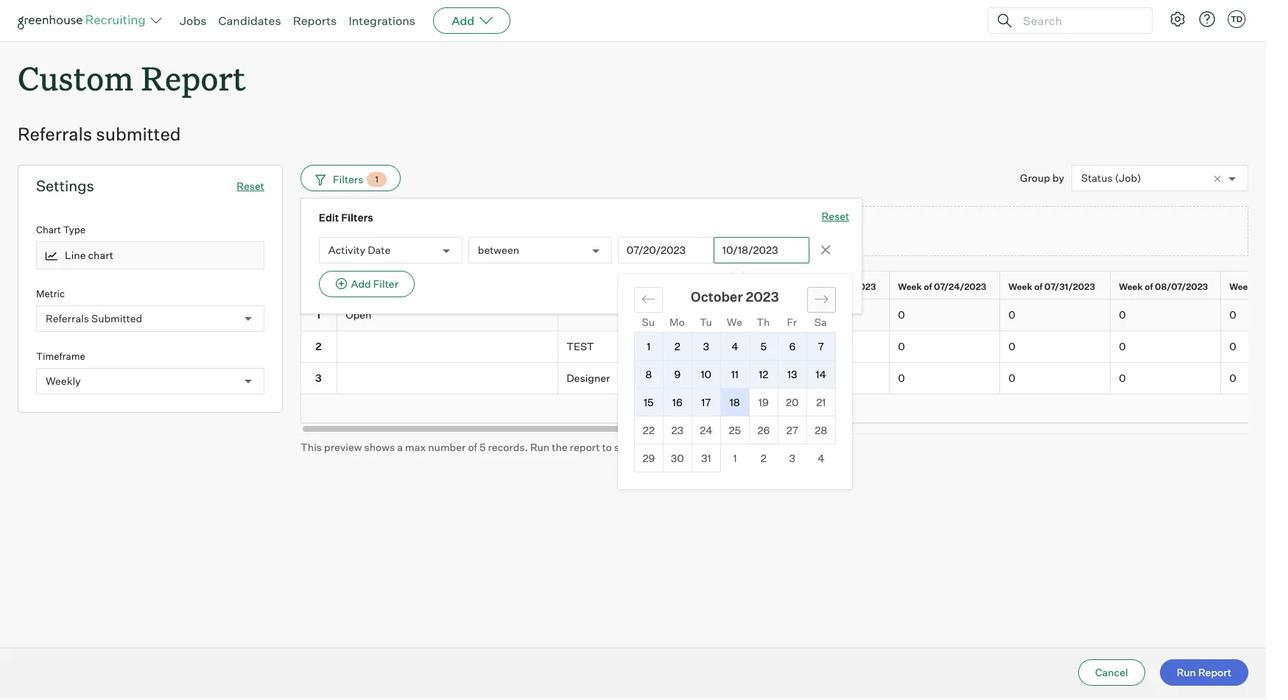 Task type: locate. For each thing, give the bounding box(es) containing it.
1 vertical spatial 4
[[818, 452, 825, 465]]

4 down we
[[732, 340, 738, 353]]

status (job) up "open"
[[346, 281, 399, 293]]

report right the at the bottom left
[[570, 441, 600, 453]]

0 horizontal spatial (job)
[[375, 281, 399, 293]]

referrals up settings
[[18, 123, 92, 145]]

4 button
[[721, 333, 749, 360], [807, 445, 836, 472]]

1 horizontal spatial report
[[742, 226, 770, 238]]

integrations
[[349, 13, 416, 28]]

17
[[701, 396, 711, 409]]

1 vertical spatial referrals
[[46, 312, 89, 325]]

19 button
[[750, 389, 778, 416]]

week left 07/24/2023 at the top of page
[[898, 281, 922, 293]]

1 vertical spatial 3
[[315, 372, 322, 384]]

reset left filter icon
[[237, 180, 264, 192]]

1 horizontal spatial 1 button
[[721, 445, 749, 472]]

0 vertical spatial filters
[[333, 173, 363, 186]]

1 for "1" cell
[[316, 309, 321, 321]]

move forward to switch to the next month image
[[815, 293, 829, 307]]

chart
[[36, 224, 61, 236]]

07/20/2023
[[627, 244, 686, 256], [824, 281, 876, 293]]

1 horizontal spatial report
[[1198, 667, 1232, 679]]

week for week of 07/24/2023
[[898, 281, 922, 293]]

08/07/2023
[[1155, 281, 1208, 293]]

0 vertical spatial status
[[1081, 172, 1113, 184]]

5 button
[[750, 333, 778, 360]]

1 horizontal spatial 19
[[759, 396, 769, 409]]

0 horizontal spatial 3
[[315, 372, 322, 384]]

1 vertical spatial 19
[[759, 396, 769, 409]]

2 vertical spatial run
[[1177, 667, 1196, 679]]

1 horizontal spatial add
[[452, 13, 475, 28]]

chart
[[88, 249, 113, 262]]

report
[[141, 56, 246, 99], [1198, 667, 1232, 679]]

0 vertical spatial 2 button
[[664, 333, 692, 360]]

add inside add popup button
[[452, 13, 475, 28]]

0 horizontal spatial report
[[570, 441, 600, 453]]

row containing 3
[[301, 363, 1266, 394]]

0 vertical spatial report
[[742, 226, 770, 238]]

add button
[[433, 7, 511, 34]]

run report
[[1177, 667, 1232, 679]]

0 horizontal spatial 4 button
[[721, 333, 749, 360]]

2 button down mo
[[664, 333, 692, 360]]

1 vertical spatial add
[[351, 278, 371, 290]]

1 vertical spatial 07/20/2023
[[824, 281, 876, 293]]

integrations link
[[349, 13, 416, 28]]

week
[[788, 281, 812, 293], [898, 281, 922, 293], [1009, 281, 1032, 293], [1119, 281, 1143, 293], [1230, 281, 1253, 293]]

19 down mo
[[677, 340, 687, 353]]

submitted
[[91, 312, 142, 325]]

5 left records. in the left of the page
[[479, 441, 486, 453]]

2 down "1" cell
[[315, 340, 322, 353]]

0 vertical spatial status (job)
[[1081, 172, 1141, 184]]

0 vertical spatial report
[[141, 56, 246, 99]]

reset for settings
[[237, 180, 264, 192]]

designer
[[567, 372, 610, 384]]

1 for the rightmost 1 button
[[733, 452, 737, 465]]

referrals submitted
[[18, 123, 181, 145]]

07/20/2023 up move backward to switch to the previous month "icon"
[[627, 244, 686, 256]]

week of 07/24/2023
[[898, 281, 987, 293]]

1 horizontal spatial 2
[[675, 340, 680, 353]]

2 for the right '2' button
[[761, 452, 767, 465]]

date
[[368, 244, 391, 257]]

october
[[691, 289, 743, 305]]

1 vertical spatial reset link
[[822, 209, 849, 226]]

1 inside cell
[[316, 309, 321, 321]]

5 week from the left
[[1230, 281, 1253, 293]]

cancel
[[1095, 667, 1128, 679]]

0 horizontal spatial report
[[141, 56, 246, 99]]

1 horizontal spatial reset link
[[822, 209, 849, 226]]

2 row from the top
[[301, 300, 1266, 331]]

1 vertical spatial 1 button
[[721, 445, 749, 472]]

1 up 2 cell
[[316, 309, 321, 321]]

0 vertical spatial to
[[772, 226, 781, 238]]

report inside button
[[1198, 667, 1232, 679]]

referrals for referrals submitted
[[46, 312, 89, 325]]

1 button down 'su'
[[635, 333, 663, 360]]

0 horizontal spatial 2 button
[[664, 333, 692, 360]]

week of 08/07/2023
[[1119, 281, 1208, 293]]

1 horizontal spatial 3 button
[[778, 445, 807, 472]]

2 inside 2 cell
[[315, 340, 322, 353]]

1 vertical spatial report
[[1198, 667, 1232, 679]]

1 vertical spatial 5
[[479, 441, 486, 453]]

0 vertical spatial referrals
[[18, 123, 92, 145]]

to left view
[[772, 226, 781, 238]]

1 week from the left
[[788, 281, 812, 293]]

3 button down the tu
[[692, 333, 720, 360]]

week right the 08/07/2023
[[1230, 281, 1253, 293]]

row group containing 1
[[301, 300, 1266, 394]]

0 horizontal spatial reset
[[237, 180, 264, 192]]

jobs link
[[180, 13, 207, 28]]

16
[[672, 396, 683, 409]]

status up "open"
[[346, 281, 374, 293]]

1 horizontal spatial status
[[1081, 172, 1113, 184]]

filters
[[333, 173, 363, 186], [341, 212, 373, 224]]

0 vertical spatial 5
[[761, 340, 767, 353]]

1 vertical spatial reset
[[822, 210, 849, 223]]

0 vertical spatial 1 button
[[635, 333, 663, 360]]

row group
[[301, 300, 1266, 394]]

07/24/2023
[[934, 281, 987, 293]]

3 week from the left
[[1009, 281, 1032, 293]]

0 horizontal spatial add
[[351, 278, 371, 290]]

row containing status (job)
[[301, 271, 1266, 303]]

1 button down 25 button
[[721, 445, 749, 472]]

5 inside button
[[761, 340, 767, 353]]

a
[[397, 441, 403, 453]]

october 2023 region
[[618, 274, 1266, 490]]

2 horizontal spatial run
[[1177, 667, 1196, 679]]

add for add
[[452, 13, 475, 28]]

0 vertical spatial reset
[[237, 180, 264, 192]]

group by
[[1020, 172, 1064, 184]]

reset link left filter icon
[[237, 180, 264, 192]]

1 horizontal spatial 2 button
[[749, 445, 778, 472]]

0 vertical spatial run
[[722, 226, 740, 238]]

3 button down 27 button
[[778, 445, 807, 472]]

reset
[[237, 180, 264, 192], [822, 210, 849, 223]]

of
[[813, 281, 822, 293], [924, 281, 932, 293], [1034, 281, 1043, 293], [1145, 281, 1153, 293], [1255, 281, 1264, 293], [468, 441, 477, 453]]

week for week of 07/31/2023
[[1009, 281, 1032, 293]]

row
[[301, 271, 1266, 303], [301, 300, 1266, 331], [301, 331, 1266, 363], [301, 363, 1266, 394]]

records.
[[488, 441, 528, 453]]

to left see
[[602, 441, 612, 453]]

3 down 27 button
[[789, 452, 796, 465]]

report up 10/18/2023
[[742, 226, 770, 238]]

8
[[645, 368, 652, 381]]

move backward to switch to the previous month image
[[641, 293, 655, 307]]

week for week of 0
[[1230, 281, 1253, 293]]

0 vertical spatial 19
[[677, 340, 687, 353]]

0 horizontal spatial status
[[346, 281, 374, 293]]

4 row from the top
[[301, 363, 1266, 394]]

0 vertical spatial add
[[452, 13, 475, 28]]

26 button
[[750, 417, 778, 444]]

1 vertical spatial (job)
[[375, 281, 399, 293]]

run
[[722, 226, 740, 238], [530, 441, 550, 453], [1177, 667, 1196, 679]]

0 horizontal spatial 19
[[677, 340, 687, 353]]

3 inside cell
[[315, 372, 322, 384]]

2 for topmost '2' button
[[675, 340, 680, 353]]

0 vertical spatial reset link
[[237, 180, 264, 192]]

report for custom report
[[141, 56, 246, 99]]

25
[[729, 424, 741, 437]]

2 down mo
[[675, 340, 680, 353]]

add inside add filter button
[[351, 278, 371, 290]]

week left the 08/07/2023
[[1119, 281, 1143, 293]]

referrals submitted
[[46, 312, 142, 325]]

run inside button
[[1177, 667, 1196, 679]]

1 horizontal spatial 07/20/2023
[[824, 281, 876, 293]]

table
[[301, 271, 1266, 423]]

1 horizontal spatial 5
[[761, 340, 767, 353]]

week of 08/07/2023 column header
[[1111, 272, 1224, 303]]

1 horizontal spatial 3
[[703, 340, 709, 353]]

0 horizontal spatial 4
[[732, 340, 738, 353]]

0 horizontal spatial status (job)
[[346, 281, 399, 293]]

td
[[1231, 14, 1243, 24]]

week of 07/20/2023 column header
[[779, 272, 893, 303]]

week for week of 07/20/2023
[[788, 281, 812, 293]]

4 button down 28
[[807, 445, 836, 472]]

4 button down we
[[721, 333, 749, 360]]

report
[[742, 226, 770, 238], [570, 441, 600, 453]]

1 horizontal spatial to
[[772, 226, 781, 238]]

add filter
[[351, 278, 399, 290]]

3 cell
[[301, 363, 337, 394]]

week of 07/31/2023
[[1009, 281, 1095, 293]]

3
[[703, 340, 709, 353], [315, 372, 322, 384], [789, 452, 796, 465]]

week left 07/31/2023
[[1009, 281, 1032, 293]]

cell
[[558, 300, 669, 331], [669, 300, 779, 331], [337, 331, 558, 363], [337, 363, 558, 394]]

(job)
[[1115, 172, 1141, 184], [375, 281, 399, 293]]

filters right filter icon
[[333, 173, 363, 186]]

07/20/2023 inside 'week of 07/20/2023' column header
[[824, 281, 876, 293]]

status right by
[[1081, 172, 1113, 184]]

1 horizontal spatial 4 button
[[807, 445, 836, 472]]

1 vertical spatial to
[[602, 441, 612, 453]]

10 button
[[692, 361, 720, 388]]

1 down 'su'
[[647, 340, 651, 353]]

07/20/2023 up move forward to switch to the next month image
[[824, 281, 876, 293]]

sa
[[815, 316, 827, 329]]

we
[[727, 316, 742, 329]]

status (job) right by
[[1081, 172, 1141, 184]]

5 down th
[[761, 340, 767, 353]]

3 row from the top
[[301, 331, 1266, 363]]

2 button down 26 button at the right bottom
[[749, 445, 778, 472]]

shows
[[364, 441, 395, 453]]

(job) down date
[[375, 281, 399, 293]]

5
[[761, 340, 767, 353], [479, 441, 486, 453]]

9
[[674, 368, 681, 381]]

1 horizontal spatial reset
[[822, 210, 849, 223]]

2 horizontal spatial 2
[[761, 452, 767, 465]]

status (job)
[[1081, 172, 1141, 184], [346, 281, 399, 293]]

week of 07/20/2023
[[788, 281, 876, 293]]

filters right 'edit'
[[341, 212, 373, 224]]

1 vertical spatial status (job)
[[346, 281, 399, 293]]

19 inside button
[[759, 396, 769, 409]]

0 horizontal spatial 2
[[315, 340, 322, 353]]

1 row from the top
[[301, 271, 1266, 303]]

31 button
[[692, 445, 720, 472]]

more
[[633, 441, 658, 453]]

11 button
[[721, 361, 749, 388]]

referrals down metric
[[46, 312, 89, 325]]

4 week from the left
[[1119, 281, 1143, 293]]

4
[[732, 340, 738, 353], [818, 452, 825, 465]]

2 down 26 at bottom right
[[761, 452, 767, 465]]

3 down 2 cell
[[315, 372, 322, 384]]

4 down 28
[[818, 452, 825, 465]]

0 horizontal spatial run
[[530, 441, 550, 453]]

1 down 25 button
[[733, 452, 737, 465]]

0 vertical spatial 4
[[732, 340, 738, 353]]

mo
[[670, 316, 685, 329]]

0 vertical spatial 07/20/2023
[[627, 244, 686, 256]]

reset link up line
[[822, 209, 849, 226]]

reports
[[293, 13, 337, 28]]

1 horizontal spatial run
[[722, 226, 740, 238]]

3 down the tu
[[703, 340, 709, 353]]

this preview shows a max number of 5 records. run the report to see more results.
[[301, 441, 697, 453]]

of for 07/31/2023
[[1034, 281, 1043, 293]]

1 vertical spatial 2 button
[[749, 445, 778, 472]]

configure image
[[1169, 10, 1187, 28]]

27
[[787, 424, 798, 437]]

1 horizontal spatial 4
[[818, 452, 825, 465]]

2023
[[746, 289, 779, 305]]

19 down 12 button
[[759, 396, 769, 409]]

reset up line
[[822, 210, 849, 223]]

1 horizontal spatial (job)
[[1115, 172, 1141, 184]]

max
[[405, 441, 426, 453]]

7
[[818, 340, 824, 353]]

10/18/2023
[[722, 244, 778, 256]]

week up fr
[[788, 281, 812, 293]]

(job) right by
[[1115, 172, 1141, 184]]

timeframe
[[36, 350, 85, 362]]

0 horizontal spatial reset link
[[237, 180, 264, 192]]

referrals for referrals submitted
[[18, 123, 92, 145]]

requisition id
[[677, 281, 737, 293]]

29
[[643, 452, 655, 465]]

row containing 2
[[301, 331, 1266, 363]]

0 vertical spatial 3 button
[[692, 333, 720, 360]]

line
[[832, 226, 848, 238]]

2 vertical spatial 3
[[789, 452, 796, 465]]

2 week from the left
[[898, 281, 922, 293]]

td button
[[1228, 10, 1246, 28]]



Task type: vqa. For each thing, say whether or not it's contained in the screenshot.
7th Strong Yes icon from the bottom
no



Task type: describe. For each thing, give the bounding box(es) containing it.
0 horizontal spatial 1 button
[[635, 333, 663, 360]]

2 horizontal spatial 3
[[789, 452, 796, 465]]

19 inside row group
[[677, 340, 687, 353]]

run for run report
[[1177, 667, 1196, 679]]

11
[[731, 368, 739, 381]]

0 horizontal spatial 3 button
[[692, 333, 720, 360]]

9 button
[[664, 361, 692, 388]]

of for 0
[[1255, 281, 1264, 293]]

results.
[[660, 441, 697, 453]]

custom
[[18, 56, 133, 99]]

type
[[63, 224, 85, 236]]

activity date
[[328, 244, 391, 257]]

week for week of 08/07/2023
[[1119, 281, 1143, 293]]

activity
[[328, 244, 365, 257]]

line
[[65, 249, 86, 262]]

view
[[783, 226, 803, 238]]

requisition
[[677, 281, 726, 293]]

week of 07/31/2023 column header
[[1000, 272, 1114, 303]]

27 button
[[778, 417, 806, 444]]

0 horizontal spatial 07/20/2023
[[627, 244, 686, 256]]

0 vertical spatial 3
[[703, 340, 709, 353]]

23
[[671, 424, 684, 437]]

13 button
[[778, 361, 806, 388]]

of for 08/07/2023
[[1145, 281, 1153, 293]]

report for run report
[[1198, 667, 1232, 679]]

20 button
[[778, 389, 806, 416]]

6
[[789, 340, 796, 353]]

16 button
[[664, 389, 692, 416]]

30 button
[[664, 445, 692, 472]]

7 button
[[807, 333, 835, 360]]

1 vertical spatial status
[[346, 281, 374, 293]]

1 vertical spatial filters
[[341, 212, 373, 224]]

td button
[[1225, 7, 1249, 31]]

26
[[758, 424, 770, 437]]

custom report
[[18, 56, 246, 99]]

17 button
[[692, 389, 720, 416]]

1 vertical spatial run
[[530, 441, 550, 453]]

1 vertical spatial 4 button
[[807, 445, 836, 472]]

see
[[614, 441, 631, 453]]

reset link for settings
[[237, 180, 264, 192]]

week of 0
[[1230, 281, 1266, 293]]

by
[[1053, 172, 1064, 184]]

settings
[[36, 177, 94, 195]]

21
[[816, 396, 826, 409]]

Search text field
[[1019, 10, 1139, 31]]

edit
[[319, 212, 339, 224]]

23 button
[[664, 417, 692, 444]]

candidates link
[[218, 13, 281, 28]]

18 button
[[721, 389, 749, 416]]

line chart
[[65, 249, 113, 262]]

2 cell
[[301, 331, 337, 363]]

preview
[[324, 441, 362, 453]]

edit filters
[[319, 212, 373, 224]]

30
[[671, 452, 684, 465]]

20
[[786, 396, 799, 409]]

6 button
[[778, 333, 806, 360]]

weekly
[[46, 375, 81, 387]]

1 cell
[[301, 300, 337, 331]]

0 horizontal spatial 5
[[479, 441, 486, 453]]

13
[[787, 368, 797, 381]]

submitted
[[96, 123, 181, 145]]

reset for edit filters
[[822, 210, 849, 223]]

trend
[[806, 226, 830, 238]]

25 button
[[721, 417, 749, 444]]

cancel button
[[1078, 660, 1145, 687]]

50
[[677, 372, 690, 384]]

filter image
[[313, 173, 326, 186]]

15
[[644, 396, 654, 409]]

this
[[301, 441, 322, 453]]

1 vertical spatial 3 button
[[778, 445, 807, 472]]

14
[[816, 368, 826, 381]]

number
[[428, 441, 466, 453]]

of for 07/20/2023
[[813, 281, 822, 293]]

of for 07/24/2023
[[924, 281, 932, 293]]

24
[[700, 424, 713, 437]]

1 for the left 1 button
[[647, 340, 651, 353]]

1 vertical spatial report
[[570, 441, 600, 453]]

run for run report to view trend line
[[722, 226, 740, 238]]

run report to view trend line
[[722, 226, 848, 238]]

add for add filter
[[351, 278, 371, 290]]

0 vertical spatial 4 button
[[721, 333, 749, 360]]

open
[[346, 309, 372, 321]]

run report button
[[1160, 660, 1249, 687]]

0 horizontal spatial to
[[602, 441, 612, 453]]

row containing 1
[[301, 300, 1266, 331]]

table containing 1
[[301, 271, 1266, 423]]

week of 07/24/2023 column header
[[890, 272, 1003, 303]]

18
[[730, 396, 740, 409]]

reset link for edit filters
[[822, 209, 849, 226]]

add filter button
[[319, 271, 415, 298]]

candidates
[[218, 13, 281, 28]]

29 button
[[635, 445, 663, 472]]

12
[[759, 368, 769, 381]]

2 for 2 cell
[[315, 340, 322, 353]]

fr
[[787, 316, 797, 329]]

22
[[643, 424, 655, 437]]

(job) inside row
[[375, 281, 399, 293]]

greenhouse recruiting image
[[18, 12, 150, 29]]

between
[[478, 244, 519, 257]]

chart type
[[36, 224, 85, 236]]

28
[[815, 424, 827, 437]]

28 button
[[807, 417, 835, 444]]

07/31/2023
[[1044, 281, 1095, 293]]

the
[[552, 441, 568, 453]]

tu
[[700, 316, 712, 329]]

filter
[[373, 278, 399, 290]]

id
[[728, 281, 737, 293]]

0 vertical spatial (job)
[[1115, 172, 1141, 184]]

14 button
[[807, 361, 835, 388]]

1 right filter icon
[[375, 174, 379, 185]]

12 button
[[750, 361, 778, 388]]

31
[[701, 452, 711, 465]]

1 horizontal spatial status (job)
[[1081, 172, 1141, 184]]



